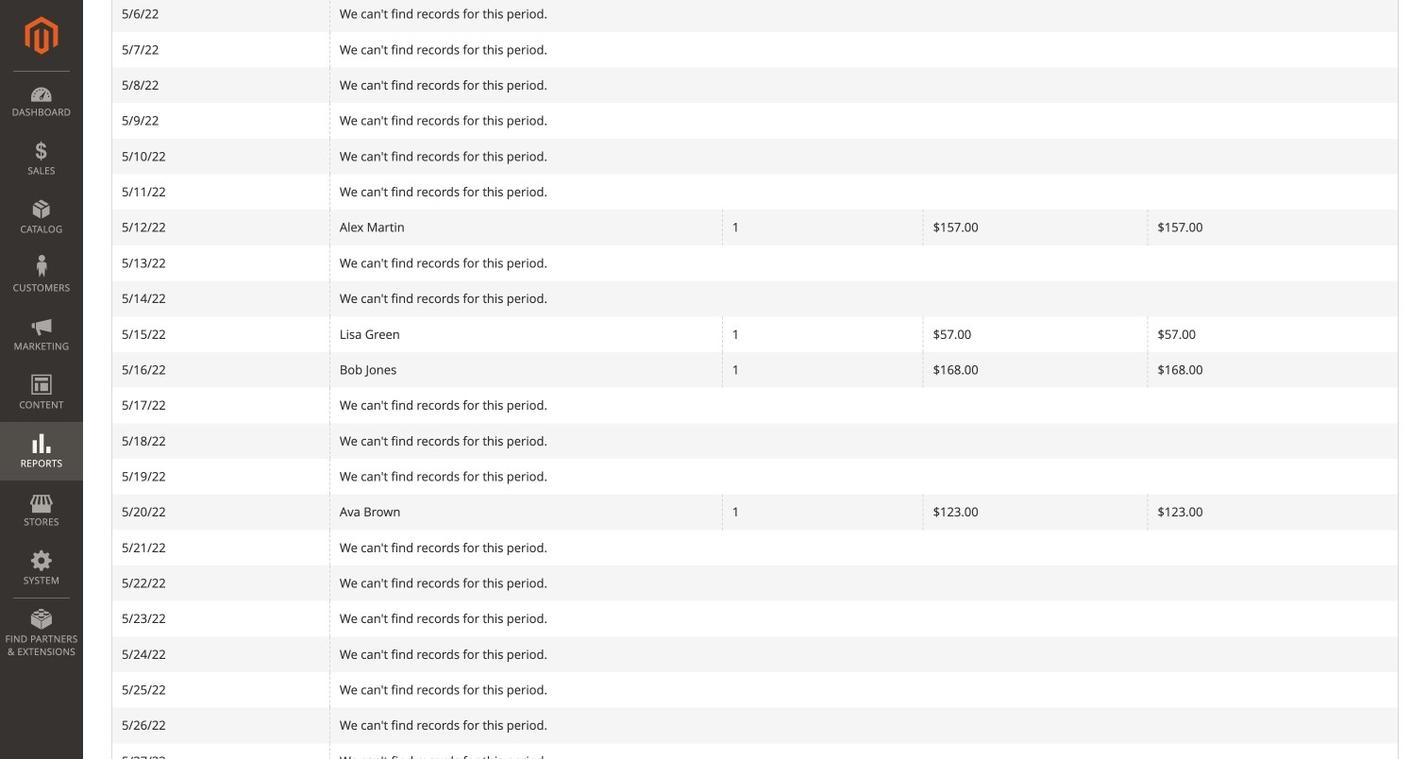 Task type: vqa. For each thing, say whether or not it's contained in the screenshot.
menu bar
yes



Task type: locate. For each thing, give the bounding box(es) containing it.
magento admin panel image
[[25, 16, 58, 55]]

menu bar
[[0, 71, 83, 668]]



